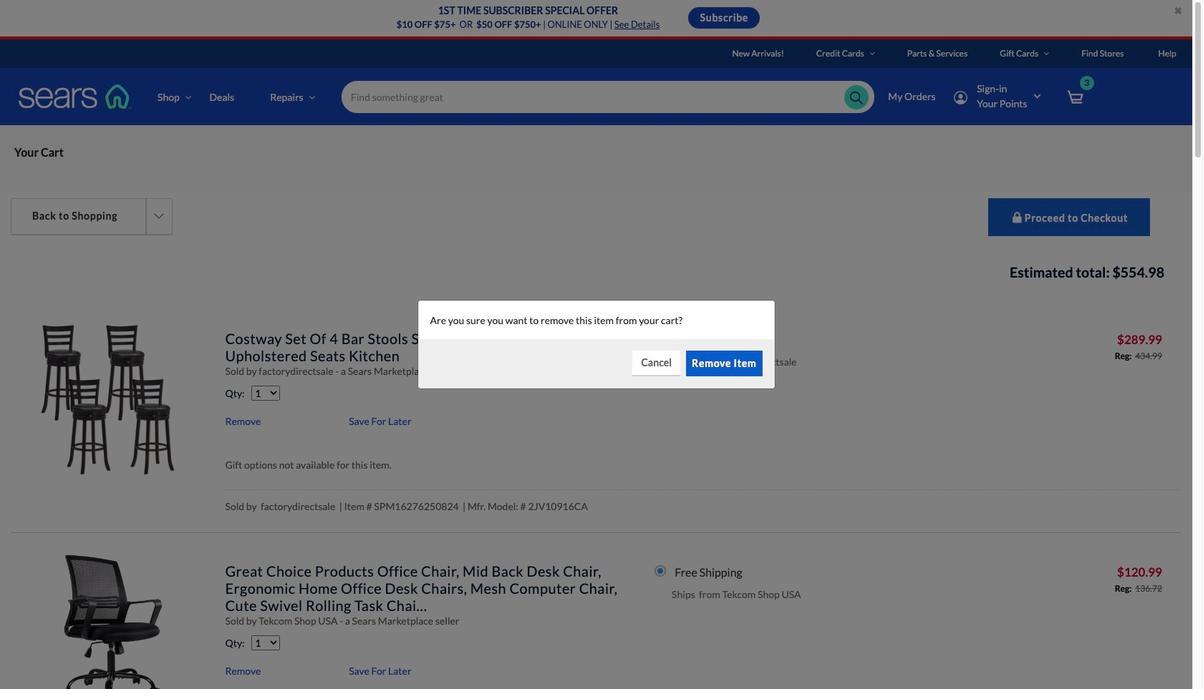 Task type: vqa. For each thing, say whether or not it's contained in the screenshot.
Wantjoin Cup Sealing Film Tea Cup Sealing Film Boba Cup Sealer Film 90-105 Mm 3000 Cups For Pp Plastic And Paper Cups IMAGE on the left bottom of the page
no



Task type: describe. For each thing, give the bounding box(es) containing it.
0 horizontal spatial angle down image
[[185, 92, 192, 102]]

view cart image
[[1067, 90, 1084, 106]]

costway set of 4 bar stools swivel bar height chairs with pu upholstered seats kitchen image
[[30, 322, 187, 478]]

great choice products office chair, mid back desk chair, ergonomic home office desk chairs, mesh computer chair, cute swivel rolling task chai… image
[[30, 555, 187, 690]]



Task type: locate. For each thing, give the bounding box(es) containing it.
1 vertical spatial angle down image
[[309, 92, 316, 102]]

navigation
[[0, 125, 1193, 191]]

0 vertical spatial angle down image
[[1044, 49, 1050, 58]]

1 horizontal spatial angle down image
[[870, 49, 875, 58]]

angle down image
[[870, 49, 875, 58], [309, 92, 316, 102]]

home image
[[18, 84, 133, 110]]

angle down image
[[1044, 49, 1050, 58], [185, 92, 192, 102]]

None radio
[[655, 566, 666, 577]]

banner
[[0, 39, 1204, 146]]

1 horizontal spatial angle down image
[[1044, 49, 1050, 58]]

1 vertical spatial angle down image
[[185, 92, 192, 102]]

0 vertical spatial angle down image
[[870, 49, 875, 58]]

None radio
[[655, 333, 666, 345]]

0 horizontal spatial angle down image
[[309, 92, 316, 102]]

main content
[[0, 125, 1193, 690]]

settings image
[[954, 91, 968, 105]]



